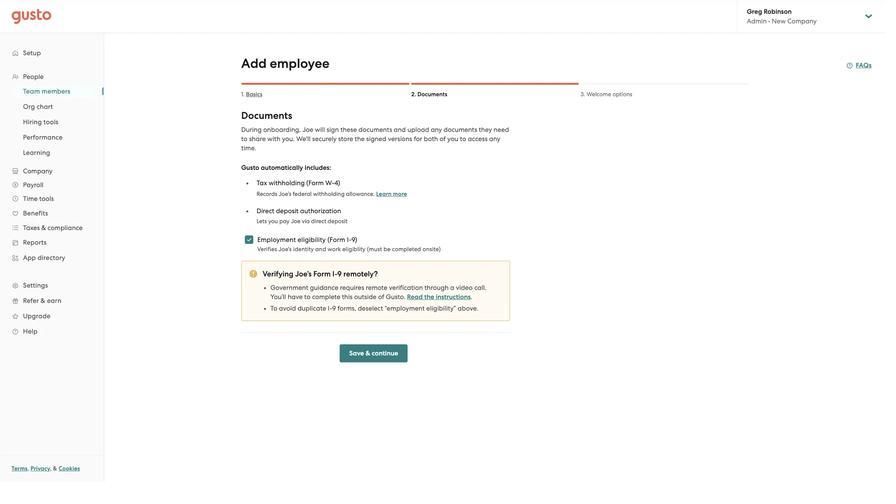 Task type: vqa. For each thing, say whether or not it's contained in the screenshot.
tools to the top
yes



Task type: describe. For each thing, give the bounding box(es) containing it.
tools for time tools
[[39, 195, 54, 203]]

i- for (form
[[347, 236, 351, 244]]

you inside direct deposit authorization lets you pay joe via direct deposit
[[268, 218, 278, 225]]

form
[[313, 270, 331, 279]]

remotely?
[[343, 270, 378, 279]]

members
[[42, 88, 70, 95]]

includes:
[[305, 164, 331, 172]]

duplicate
[[298, 305, 326, 312]]

1 vertical spatial deposit
[[328, 218, 347, 225]]

refer & earn link
[[8, 294, 96, 308]]

2 documents from the left
[[444, 126, 477, 134]]

continue
[[372, 350, 398, 358]]

automatically
[[261, 164, 303, 172]]

hiring
[[23, 118, 42, 126]]

9)
[[351, 236, 357, 244]]

and inside "during onboarding, joe will sign these documents and upload any documents they need to share with you. we'll securely store the signed versions for both of you to access any time."
[[394, 126, 406, 134]]

greg
[[747, 8, 762, 16]]

will
[[315, 126, 325, 134]]

benefits link
[[8, 206, 96, 220]]

app
[[23, 254, 36, 262]]

0 vertical spatial joe
[[840, 5, 852, 13]]

schmoe
[[854, 5, 881, 13]]

company button
[[8, 164, 96, 178]]

above.
[[458, 305, 478, 312]]

hiring tools
[[23, 118, 58, 126]]

gusto.
[[386, 293, 405, 301]]

securely
[[312, 135, 337, 143]]

reports
[[23, 239, 47, 246]]

federal
[[293, 191, 312, 198]]

0 vertical spatial withholding
[[269, 179, 305, 187]]

2 , from the left
[[50, 466, 52, 472]]

of inside "during onboarding, joe will sign these documents and upload any documents they need to share with you. we'll securely store the signed versions for both of you to access any time."
[[440, 135, 446, 143]]

upgrade
[[23, 312, 50, 320]]

hiring tools link
[[14, 115, 96, 129]]

learning link
[[14, 146, 96, 160]]

terms , privacy , & cookies
[[12, 466, 80, 472]]

both
[[424, 135, 438, 143]]

to avoid duplicate i-9 forms, deselect "employment eligibility" above.
[[270, 305, 478, 312]]

verifying
[[263, 270, 293, 279]]

access
[[468, 135, 488, 143]]

through
[[424, 284, 449, 292]]

4)
[[334, 179, 340, 187]]

allowance.
[[346, 191, 375, 198]]

& for earn
[[41, 297, 45, 305]]

joe's inside tax withholding (form w-4) records joe's federal withholding allowance. learn more
[[279, 191, 291, 198]]

1 documents from the left
[[359, 126, 392, 134]]

0 horizontal spatial documents
[[241, 110, 292, 122]]

i- for duplicate
[[328, 305, 332, 312]]

have
[[288, 293, 303, 301]]

outside
[[354, 293, 377, 301]]

benefits
[[23, 210, 48, 217]]

1 , from the left
[[27, 466, 29, 472]]

compliance
[[48, 224, 83, 232]]

setup link
[[8, 46, 96, 60]]

more
[[393, 191, 407, 198]]

team
[[23, 88, 40, 95]]

of inside government guidance requires remote verification through a video call. you'll have to complete this outside of gusto.
[[378, 293, 384, 301]]

cookies button
[[59, 464, 80, 474]]

deselect
[[358, 305, 383, 312]]

performance
[[23, 134, 63, 141]]

read the instructions link
[[407, 293, 471, 301]]

people
[[23, 73, 44, 81]]

1 vertical spatial any
[[489, 135, 500, 143]]

options
[[613, 91, 632, 98]]

they
[[479, 126, 492, 134]]

employment
[[257, 236, 296, 244]]

learn
[[376, 191, 392, 198]]

the inside list
[[424, 293, 434, 301]]

call.
[[474, 284, 486, 292]]

employment eligibility (form i-9)
[[257, 236, 357, 244]]

people button
[[8, 70, 96, 84]]

home image
[[12, 9, 51, 24]]

org
[[23, 103, 35, 111]]

performance link
[[14, 130, 96, 144]]

for
[[414, 135, 422, 143]]

guidance
[[310, 284, 338, 292]]

"employment
[[385, 305, 425, 312]]

learning
[[23, 149, 50, 157]]

gusto navigation element
[[0, 33, 104, 352]]

you.
[[282, 135, 295, 143]]

0 horizontal spatial to
[[241, 135, 247, 143]]

(form for withholding
[[306, 179, 324, 187]]

tax withholding (form w-4) records joe's federal withholding allowance. learn more
[[257, 179, 407, 198]]

2 horizontal spatial to
[[460, 135, 466, 143]]

w-
[[325, 179, 334, 187]]

company inside greg robinson admin • new company
[[787, 17, 817, 25]]

add employee
[[241, 56, 330, 71]]

team members link
[[14, 84, 96, 98]]

signed
[[366, 135, 386, 143]]

& for compliance
[[41, 224, 46, 232]]

payroll button
[[8, 178, 96, 192]]

government guidance requires remote verification through a video call. you'll have to complete this outside of gusto.
[[270, 284, 486, 301]]

records
[[257, 191, 277, 198]]

gusto
[[241, 164, 259, 172]]

a
[[450, 284, 454, 292]]

sign
[[327, 126, 339, 134]]

(must
[[367, 246, 382, 253]]

& for continue
[[366, 350, 370, 358]]

•
[[768, 17, 770, 25]]

refer
[[23, 297, 39, 305]]

setup
[[23, 49, 41, 57]]

terms link
[[12, 466, 27, 472]]

.
[[471, 293, 472, 301]]

joe's for verifying
[[295, 270, 312, 279]]



Task type: locate. For each thing, give the bounding box(es) containing it.
and down 'eligibility'
[[315, 246, 326, 253]]

1 vertical spatial and
[[315, 246, 326, 253]]

2 vertical spatial i-
[[328, 305, 332, 312]]

9 right form
[[337, 270, 342, 279]]

lets
[[257, 218, 267, 225]]

you
[[447, 135, 458, 143], [268, 218, 278, 225]]

0 horizontal spatial ,
[[27, 466, 29, 472]]

2 horizontal spatial i-
[[347, 236, 351, 244]]

of right both
[[440, 135, 446, 143]]

&
[[41, 224, 46, 232], [41, 297, 45, 305], [366, 350, 370, 358], [53, 466, 57, 472]]

tax
[[257, 179, 267, 187]]

0 horizontal spatial joe
[[291, 218, 300, 225]]

1 vertical spatial tools
[[39, 195, 54, 203]]

1 horizontal spatial any
[[489, 135, 500, 143]]

employee
[[270, 56, 330, 71]]

org chart
[[23, 103, 53, 111]]

verification
[[389, 284, 423, 292]]

& right taxes
[[41, 224, 46, 232]]

work
[[328, 246, 341, 253]]

0 vertical spatial and
[[394, 126, 406, 134]]

onboarding,
[[263, 126, 301, 134]]

1 vertical spatial you
[[268, 218, 278, 225]]

joe left schmoe
[[840, 5, 852, 13]]

joe's
[[279, 191, 291, 198], [279, 246, 292, 253], [295, 270, 312, 279]]

app directory
[[23, 254, 65, 262]]

help
[[23, 328, 38, 335]]

i- up verifies joe's identity and work eligiblity (must be completed onsite)
[[347, 236, 351, 244]]

direct
[[257, 207, 274, 215]]

0 horizontal spatial of
[[378, 293, 384, 301]]

settings link
[[8, 279, 96, 292]]

1 vertical spatial (form
[[327, 236, 345, 244]]

any down "need"
[[489, 135, 500, 143]]

pay
[[279, 218, 289, 225]]

during
[[241, 126, 262, 134]]

company
[[787, 17, 817, 25], [23, 167, 52, 175]]

the right store
[[355, 135, 365, 143]]

2 vertical spatial joe
[[291, 218, 300, 225]]

gusto automatically includes:
[[241, 164, 331, 172]]

you right both
[[447, 135, 458, 143]]

0 horizontal spatial i-
[[328, 305, 332, 312]]

onsite)
[[423, 246, 441, 253]]

tools down org chart link
[[43, 118, 58, 126]]

joe's down employment
[[279, 246, 292, 253]]

0 horizontal spatial documents
[[359, 126, 392, 134]]

deposit right direct
[[328, 218, 347, 225]]

with
[[267, 135, 280, 143]]

company inside dropdown button
[[23, 167, 52, 175]]

documents up onboarding,
[[241, 110, 292, 122]]

completed
[[392, 246, 421, 253]]

& inside button
[[366, 350, 370, 358]]

1 horizontal spatial you
[[447, 135, 458, 143]]

0 vertical spatial of
[[440, 135, 446, 143]]

list containing team members
[[0, 84, 104, 160]]

and up versions
[[394, 126, 406, 134]]

i- down 'complete'
[[328, 305, 332, 312]]

you inside "during onboarding, joe will sign these documents and upload any documents they need to share with you. we'll securely store the signed versions for both of you to access any time."
[[447, 135, 458, 143]]

0 vertical spatial you
[[447, 135, 458, 143]]

any
[[431, 126, 442, 134], [489, 135, 500, 143]]

documents up access
[[444, 126, 477, 134]]

1 horizontal spatial deposit
[[328, 218, 347, 225]]

joe left via
[[291, 218, 300, 225]]

government
[[270, 284, 308, 292]]

of down remote
[[378, 293, 384, 301]]

tools for hiring tools
[[43, 118, 58, 126]]

to inside government guidance requires remote verification through a video call. you'll have to complete this outside of gusto.
[[304, 293, 311, 301]]

company up payroll
[[23, 167, 52, 175]]

tools down payroll dropdown button
[[39, 195, 54, 203]]

0 horizontal spatial (form
[[306, 179, 324, 187]]

0 horizontal spatial any
[[431, 126, 442, 134]]

to left access
[[460, 135, 466, 143]]

admin
[[747, 17, 767, 25]]

list containing people
[[0, 70, 104, 339]]

1 horizontal spatial ,
[[50, 466, 52, 472]]

to right the have
[[304, 293, 311, 301]]

1 vertical spatial the
[[424, 293, 434, 301]]

team members
[[23, 88, 70, 95]]

save & continue
[[349, 350, 398, 358]]

1 horizontal spatial documents
[[444, 126, 477, 134]]

refer & earn
[[23, 297, 61, 305]]

(form
[[306, 179, 324, 187], [327, 236, 345, 244]]

list containing tax withholding (form w-4)
[[245, 173, 510, 226]]

1 vertical spatial i-
[[332, 270, 337, 279]]

privacy link
[[31, 466, 50, 472]]

via
[[302, 218, 310, 225]]

settings
[[23, 282, 48, 289]]

1 horizontal spatial 9
[[337, 270, 342, 279]]

i- right form
[[332, 270, 337, 279]]

(form for eligibility
[[327, 236, 345, 244]]

of
[[440, 135, 446, 143], [378, 293, 384, 301]]

forms,
[[338, 305, 356, 312]]

these
[[340, 126, 357, 134]]

terms
[[12, 466, 27, 472]]

(form left w-
[[306, 179, 324, 187]]

1 vertical spatial withholding
[[313, 191, 345, 198]]

0 horizontal spatial 9
[[332, 305, 336, 312]]

1 vertical spatial company
[[23, 167, 52, 175]]

the inside "during onboarding, joe will sign these documents and upload any documents they need to share with you. we'll securely store the signed versions for both of you to access any time."
[[355, 135, 365, 143]]

need
[[494, 126, 509, 134]]

0 vertical spatial the
[[355, 135, 365, 143]]

payroll
[[23, 181, 43, 189]]

1 vertical spatial 9
[[332, 305, 336, 312]]

app directory link
[[8, 251, 96, 265]]

greg robinson admin • new company
[[747, 8, 817, 25]]

1 horizontal spatial joe
[[302, 126, 313, 134]]

1 horizontal spatial and
[[394, 126, 406, 134]]

company right new
[[787, 17, 817, 25]]

tools
[[43, 118, 58, 126], [39, 195, 54, 203]]

withholding down w-
[[313, 191, 345, 198]]

joe's for verifies
[[279, 246, 292, 253]]

& left earn
[[41, 297, 45, 305]]

1 vertical spatial of
[[378, 293, 384, 301]]

we'll
[[296, 135, 311, 143]]

verifying joe's form i-9 remotely?
[[263, 270, 378, 279]]

0 horizontal spatial company
[[23, 167, 52, 175]]

(form up work
[[327, 236, 345, 244]]

i-
[[347, 236, 351, 244], [332, 270, 337, 279], [328, 305, 332, 312]]

& right the save
[[366, 350, 370, 358]]

faqs button
[[847, 61, 872, 70]]

9 left forms,
[[332, 305, 336, 312]]

& inside dropdown button
[[41, 224, 46, 232]]

i- inside read the instructions list
[[328, 305, 332, 312]]

you'll
[[270, 293, 286, 301]]

read
[[407, 293, 423, 301]]

time tools
[[23, 195, 54, 203]]

0 vertical spatial any
[[431, 126, 442, 134]]

joe's left federal
[[279, 191, 291, 198]]

, left the cookies button
[[50, 466, 52, 472]]

store
[[338, 135, 353, 143]]

9 for remotely?
[[337, 270, 342, 279]]

0 horizontal spatial and
[[315, 246, 326, 253]]

documents up upload
[[417, 91, 447, 98]]

0 vertical spatial i-
[[347, 236, 351, 244]]

1 vertical spatial joe
[[302, 126, 313, 134]]

documents up signed
[[359, 126, 392, 134]]

i- for form
[[332, 270, 337, 279]]

robinson
[[764, 8, 792, 16]]

video
[[456, 284, 473, 292]]

9 for forms,
[[332, 305, 336, 312]]

any up both
[[431, 126, 442, 134]]

0 horizontal spatial the
[[355, 135, 365, 143]]

time tools button
[[8, 192, 96, 206]]

verifies
[[257, 246, 277, 253]]

joe up we'll
[[302, 126, 313, 134]]

withholding down the gusto automatically includes:
[[269, 179, 305, 187]]

eligiblity
[[342, 246, 366, 253]]

1 horizontal spatial the
[[424, 293, 434, 301]]

learn more button
[[376, 190, 407, 199]]

instructions
[[436, 293, 471, 301]]

0 vertical spatial (form
[[306, 179, 324, 187]]

cookies
[[59, 466, 80, 472]]

0 vertical spatial company
[[787, 17, 817, 25]]

(form inside tax withholding (form w-4) records joe's federal withholding allowance. learn more
[[306, 179, 324, 187]]

0 horizontal spatial withholding
[[269, 179, 305, 187]]

tools inside dropdown button
[[39, 195, 54, 203]]

joe inside direct deposit authorization lets you pay joe via direct deposit
[[291, 218, 300, 225]]

Employment eligibility (Form I-9) checkbox
[[240, 231, 257, 248]]

faqs
[[856, 61, 872, 69]]

verifying joe's form i-9 remotely? alert
[[241, 261, 510, 321]]

0 vertical spatial documents
[[417, 91, 447, 98]]

0 vertical spatial joe's
[[279, 191, 291, 198]]

be
[[384, 246, 391, 253]]

privacy
[[31, 466, 50, 472]]

complete
[[312, 293, 340, 301]]

9
[[337, 270, 342, 279], [332, 305, 336, 312]]

joe schmoe
[[840, 5, 881, 13]]

during onboarding, joe will sign these documents and upload any documents they need to share with you. we'll securely store the signed versions for both of you to access any time.
[[241, 126, 509, 152]]

1 vertical spatial joe's
[[279, 246, 292, 253]]

9 inside read the instructions list
[[332, 305, 336, 312]]

verifies joe's identity and work eligiblity (must be completed onsite)
[[257, 246, 441, 253]]

2 vertical spatial joe's
[[295, 270, 312, 279]]

to up time.
[[241, 135, 247, 143]]

1 horizontal spatial company
[[787, 17, 817, 25]]

identity
[[293, 246, 314, 253]]

0 vertical spatial tools
[[43, 118, 58, 126]]

you left pay
[[268, 218, 278, 225]]

remote
[[366, 284, 387, 292]]

welcome
[[587, 91, 611, 98]]

joe's inside alert
[[295, 270, 312, 279]]

1 horizontal spatial withholding
[[313, 191, 345, 198]]

0 vertical spatial 9
[[337, 270, 342, 279]]

1 vertical spatial documents
[[241, 110, 292, 122]]

deposit up pay
[[276, 207, 299, 215]]

, left privacy link
[[27, 466, 29, 472]]

0 horizontal spatial deposit
[[276, 207, 299, 215]]

1 horizontal spatial to
[[304, 293, 311, 301]]

earn
[[47, 297, 61, 305]]

versions
[[388, 135, 412, 143]]

new
[[772, 17, 786, 25]]

0 horizontal spatial you
[[268, 218, 278, 225]]

read the instructions list
[[263, 283, 502, 313]]

joe's left form
[[295, 270, 312, 279]]

1 horizontal spatial of
[[440, 135, 446, 143]]

1 horizontal spatial (form
[[327, 236, 345, 244]]

2 horizontal spatial joe
[[840, 5, 852, 13]]

the down through
[[424, 293, 434, 301]]

list
[[0, 70, 104, 339], [0, 84, 104, 160], [245, 173, 510, 226]]

joe inside "during onboarding, joe will sign these documents and upload any documents they need to share with you. we'll securely store the signed versions for both of you to access any time."
[[302, 126, 313, 134]]

welcome options
[[587, 91, 632, 98]]

joe
[[840, 5, 852, 13], [302, 126, 313, 134], [291, 218, 300, 225]]

direct
[[311, 218, 326, 225]]

& left cookies
[[53, 466, 57, 472]]

1 horizontal spatial i-
[[332, 270, 337, 279]]

0 vertical spatial deposit
[[276, 207, 299, 215]]

1 horizontal spatial documents
[[417, 91, 447, 98]]



